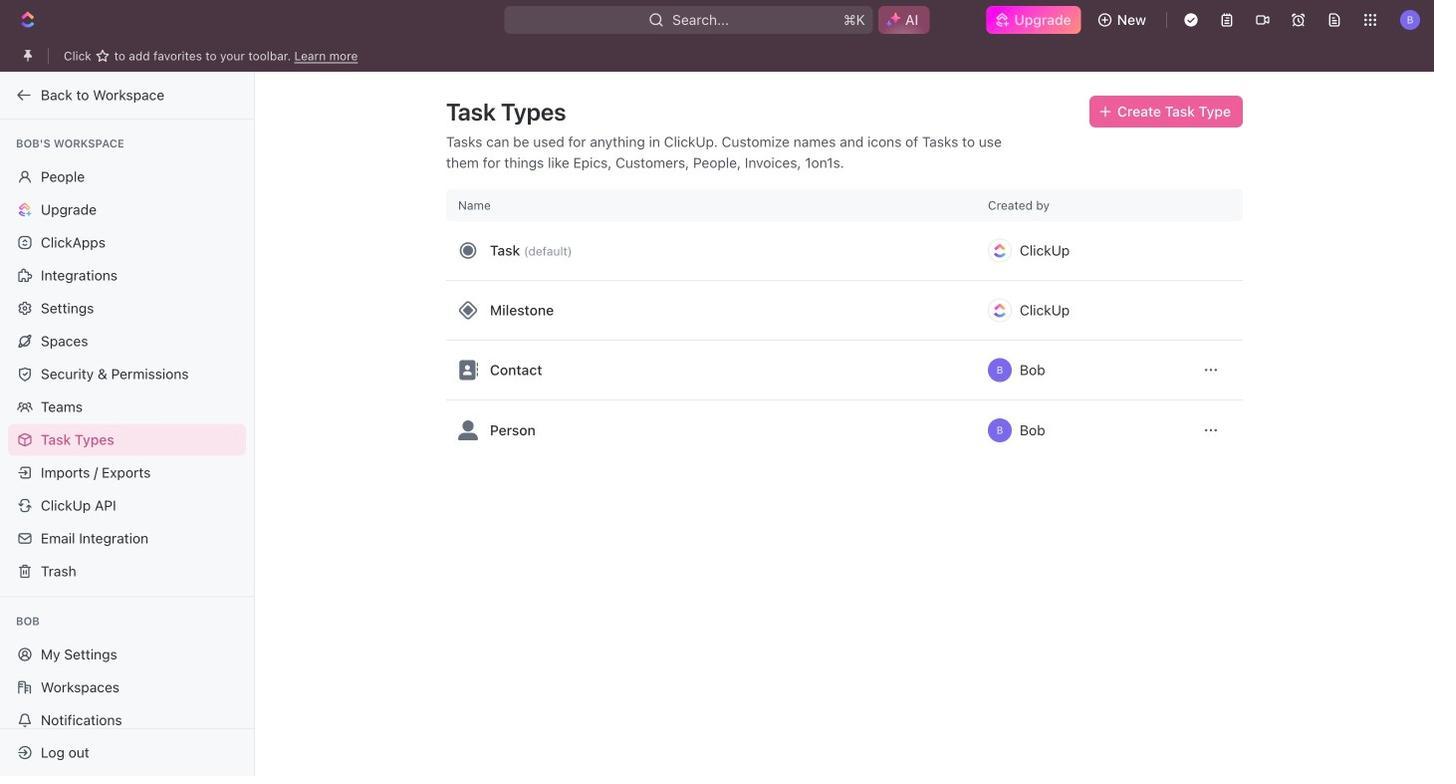 Task type: describe. For each thing, give the bounding box(es) containing it.
user large image
[[458, 420, 478, 440]]

address book image
[[458, 360, 478, 380]]



Task type: vqa. For each thing, say whether or not it's contained in the screenshot.
tree
no



